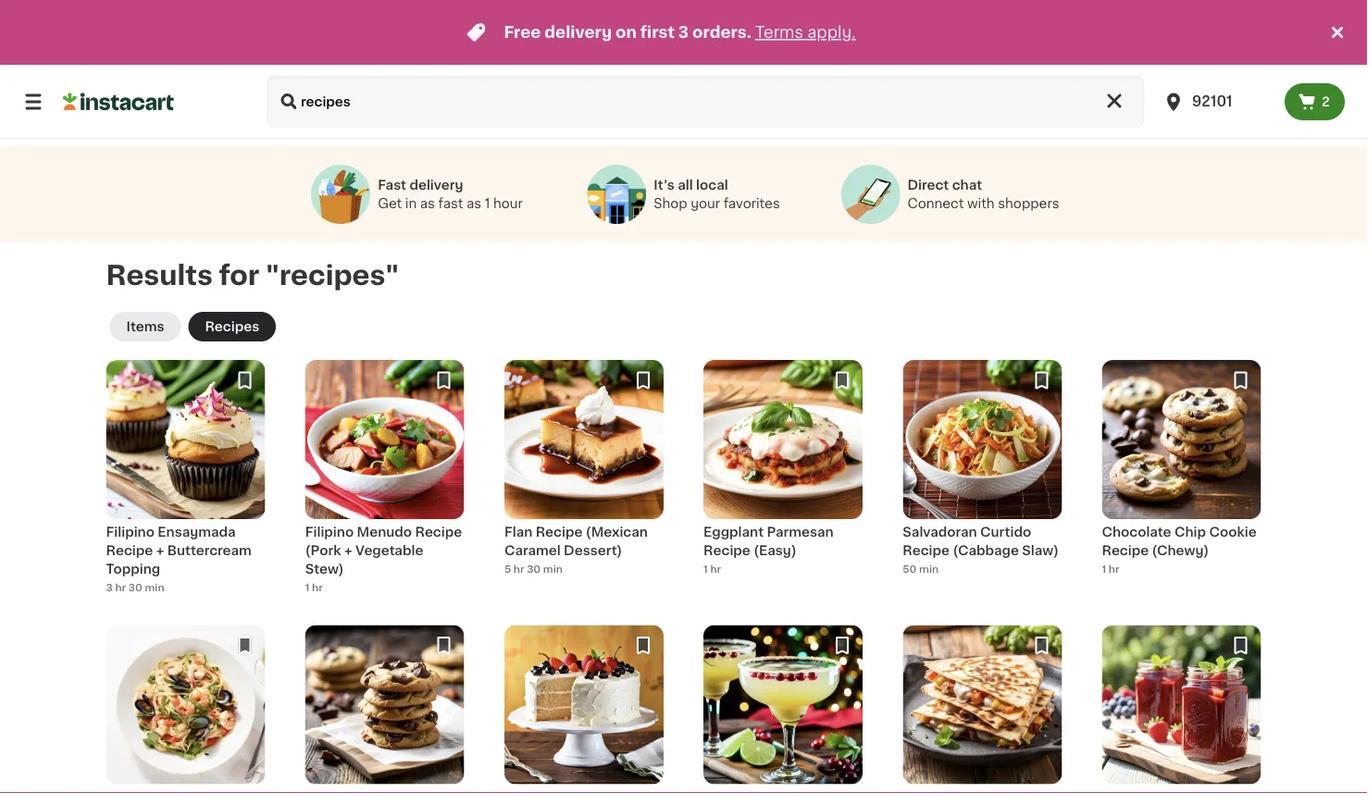 Task type: vqa. For each thing, say whether or not it's contained in the screenshot.
recipe card group containing Filipino Ensaymada Recipe + Buttercream Topping
yes



Task type: describe. For each thing, give the bounding box(es) containing it.
hr for eggplant parmesan recipe (easy)
[[711, 564, 722, 575]]

1 hr for filipino menudo recipe (pork + vegetable stew)
[[305, 583, 323, 593]]

recipe for filipino ensaymada recipe + buttercream topping
[[106, 544, 153, 557]]

(easy)
[[754, 544, 797, 557]]

2 button
[[1286, 83, 1346, 120]]

salvadoran
[[903, 526, 978, 539]]

1 hr for eggplant parmesan recipe (easy)
[[704, 564, 722, 575]]

50 min
[[903, 564, 939, 575]]

fast
[[378, 179, 407, 192]]

min for buttercream
[[145, 583, 164, 593]]

items button
[[110, 312, 181, 342]]

3 inside recipe card group
[[106, 583, 113, 593]]

terms
[[756, 25, 804, 40]]

recipe for filipino menudo recipe (pork + vegetable stew)
[[415, 526, 462, 539]]

filipino for +
[[106, 526, 155, 539]]

flan
[[505, 526, 533, 539]]

filipino for (pork
[[305, 526, 354, 539]]

direct chat
[[908, 179, 983, 192]]

first
[[641, 25, 675, 40]]

recipe card group containing filipino menudo recipe (pork + vegetable stew)
[[305, 360, 465, 596]]

buttercream
[[167, 544, 252, 557]]

recipe inside chocolate chip cookie recipe (chewy)
[[1103, 544, 1150, 557]]

"recipes"
[[266, 262, 399, 288]]

5
[[505, 564, 511, 575]]

it's all local
[[654, 179, 729, 192]]

results for "recipes"
[[106, 262, 399, 288]]

1 hr for chocolate chip cookie recipe (chewy)
[[1103, 564, 1120, 575]]

(chewy)
[[1153, 544, 1210, 557]]

terms apply. link
[[756, 25, 856, 40]]

recipes
[[205, 320, 259, 333]]

hr for filipino menudo recipe (pork + vegetable stew)
[[312, 583, 323, 593]]

slaw)
[[1023, 544, 1059, 557]]

1 for eggplant parmesan recipe (easy)
[[704, 564, 708, 575]]

recipe inside "flan recipe (mexican caramel dessert)"
[[536, 526, 583, 539]]

(pork
[[305, 544, 341, 557]]

items
[[126, 320, 164, 333]]

cookie
[[1210, 526, 1257, 539]]

min for dessert)
[[544, 564, 563, 575]]

30 for flan recipe (mexican caramel dessert)
[[527, 564, 541, 575]]



Task type: locate. For each thing, give the bounding box(es) containing it.
0 horizontal spatial 30
[[128, 583, 142, 593]]

chat
[[953, 179, 983, 192]]

recipe card group containing eggplant parmesan recipe (easy)
[[704, 360, 863, 588]]

2 horizontal spatial min
[[920, 564, 939, 575]]

chocolate chip cookie recipe (chewy)
[[1103, 526, 1257, 557]]

(cabbage
[[953, 544, 1020, 557]]

chip
[[1175, 526, 1207, 539]]

(mexican
[[586, 526, 648, 539]]

hr
[[514, 564, 525, 575], [711, 564, 722, 575], [1109, 564, 1120, 575], [115, 583, 126, 593], [312, 583, 323, 593]]

2 horizontal spatial 1
[[1103, 564, 1107, 575]]

results
[[106, 262, 213, 288]]

recipe card group containing chocolate chip cookie recipe (chewy)
[[1103, 360, 1262, 588]]

1 horizontal spatial 1 hr
[[704, 564, 722, 575]]

0 horizontal spatial 3
[[106, 583, 113, 593]]

hr for filipino ensaymada recipe + buttercream topping
[[115, 583, 126, 593]]

hr for chocolate chip cookie recipe (chewy)
[[1109, 564, 1120, 575]]

menudo
[[357, 526, 412, 539]]

+ right (pork
[[344, 544, 352, 557]]

1 for filipino menudo recipe (pork + vegetable stew)
[[305, 583, 310, 593]]

min down topping
[[145, 583, 164, 593]]

parmesan
[[767, 526, 834, 539]]

0 vertical spatial 30
[[527, 564, 541, 575]]

3 hr 30 min
[[106, 583, 164, 593]]

1 horizontal spatial min
[[544, 564, 563, 575]]

1 vertical spatial delivery
[[410, 179, 464, 192]]

None search field
[[267, 76, 1145, 128]]

on
[[616, 25, 637, 40]]

delivery for free
[[545, 25, 612, 40]]

1 down stew)
[[305, 583, 310, 593]]

recipe for salvadoran curtido recipe (cabbage slaw)
[[903, 544, 950, 557]]

delivery
[[545, 25, 612, 40], [410, 179, 464, 192]]

ensaymada
[[158, 526, 236, 539]]

0 horizontal spatial 1 hr
[[305, 583, 323, 593]]

apply.
[[808, 25, 856, 40]]

hr down stew)
[[312, 583, 323, 593]]

hr down topping
[[115, 583, 126, 593]]

recipe
[[415, 526, 462, 539], [536, 526, 583, 539], [106, 544, 153, 557], [704, 544, 751, 557], [903, 544, 950, 557], [1103, 544, 1150, 557]]

eggplant
[[704, 526, 764, 539]]

orders.
[[693, 25, 752, 40]]

min
[[544, 564, 563, 575], [920, 564, 939, 575], [145, 583, 164, 593]]

hr down chocolate
[[1109, 564, 1120, 575]]

stew)
[[305, 563, 344, 576]]

delivery right fast
[[410, 179, 464, 192]]

recipe card group containing flan recipe (mexican caramel dessert)
[[505, 360, 664, 588]]

eggplant parmesan recipe (easy)
[[704, 526, 834, 557]]

delivery for fast
[[410, 179, 464, 192]]

Search field
[[267, 76, 1145, 128]]

filipino menudo recipe (pork + vegetable stew)
[[305, 526, 462, 576]]

92101 button
[[1152, 76, 1286, 128]]

3 right first
[[679, 25, 689, 40]]

30 down topping
[[128, 583, 142, 593]]

free
[[504, 25, 541, 40]]

1 hr down stew)
[[305, 583, 323, 593]]

min right 50
[[920, 564, 939, 575]]

0 vertical spatial delivery
[[545, 25, 612, 40]]

hr for flan recipe (mexican caramel dessert)
[[514, 564, 525, 575]]

topping
[[106, 563, 160, 576]]

50
[[903, 564, 917, 575]]

vegetable
[[356, 544, 424, 557]]

recipe inside salvadoran curtido recipe (cabbage slaw)
[[903, 544, 950, 557]]

recipe up 50 min
[[903, 544, 950, 557]]

1 hr
[[704, 564, 722, 575], [1103, 564, 1120, 575], [305, 583, 323, 593]]

2
[[1323, 95, 1331, 108]]

filipino
[[106, 526, 155, 539], [305, 526, 354, 539]]

filipino ensaymada recipe + buttercream topping
[[106, 526, 252, 576]]

salvadoran curtido recipe (cabbage slaw)
[[903, 526, 1059, 557]]

recipes button
[[188, 312, 276, 342]]

min down the caramel
[[544, 564, 563, 575]]

1 horizontal spatial 1
[[704, 564, 708, 575]]

1
[[704, 564, 708, 575], [1103, 564, 1107, 575], [305, 583, 310, 593]]

1 for chocolate chip cookie recipe (chewy)
[[1103, 564, 1107, 575]]

+ inside filipino ensaymada recipe + buttercream topping
[[156, 544, 164, 557]]

1 down chocolate
[[1103, 564, 1107, 575]]

30 for filipino ensaymada recipe + buttercream topping
[[128, 583, 142, 593]]

0 horizontal spatial 1
[[305, 583, 310, 593]]

2 horizontal spatial 1 hr
[[1103, 564, 1120, 575]]

1 hr down eggplant
[[704, 564, 722, 575]]

dessert)
[[564, 544, 623, 557]]

1 vertical spatial 3
[[106, 583, 113, 593]]

filipino up topping
[[106, 526, 155, 539]]

free delivery on first 3 orders. terms apply.
[[504, 25, 856, 40]]

1 horizontal spatial delivery
[[545, 25, 612, 40]]

all
[[678, 179, 693, 192]]

delivery inside limited time offer region
[[545, 25, 612, 40]]

for
[[219, 262, 260, 288]]

3 down topping
[[106, 583, 113, 593]]

delivery left on
[[545, 25, 612, 40]]

recipe card group containing salvadoran curtido recipe (cabbage slaw)
[[903, 360, 1063, 588]]

92101 button
[[1163, 76, 1274, 128]]

recipe inside filipino ensaymada recipe + buttercream topping
[[106, 544, 153, 557]]

recipe card group
[[106, 360, 265, 596], [305, 360, 465, 596], [505, 360, 664, 588], [704, 360, 863, 588], [903, 360, 1063, 588], [1103, 360, 1262, 588], [106, 625, 265, 794], [305, 625, 465, 794], [505, 625, 664, 794], [704, 625, 863, 794], [903, 625, 1063, 794], [1103, 625, 1262, 794]]

caramel
[[505, 544, 561, 557]]

1 vertical spatial 30
[[128, 583, 142, 593]]

filipino up (pork
[[305, 526, 354, 539]]

instacart logo image
[[63, 91, 174, 113]]

recipe card group containing filipino ensaymada recipe + buttercream topping
[[106, 360, 265, 596]]

0 horizontal spatial +
[[156, 544, 164, 557]]

chocolate
[[1103, 526, 1172, 539]]

1 horizontal spatial 3
[[679, 25, 689, 40]]

3
[[679, 25, 689, 40], [106, 583, 113, 593]]

filipino inside filipino ensaymada recipe + buttercream topping
[[106, 526, 155, 539]]

limited time offer region
[[0, 0, 1327, 65]]

recipe for eggplant parmesan recipe (easy)
[[704, 544, 751, 557]]

5 hr 30 min
[[505, 564, 563, 575]]

1 horizontal spatial filipino
[[305, 526, 354, 539]]

recipe inside filipino menudo recipe (pork + vegetable stew)
[[415, 526, 462, 539]]

92101
[[1193, 95, 1233, 108]]

0 horizontal spatial min
[[145, 583, 164, 593]]

1 filipino from the left
[[106, 526, 155, 539]]

local
[[697, 179, 729, 192]]

+
[[156, 544, 164, 557], [344, 544, 352, 557]]

0 horizontal spatial filipino
[[106, 526, 155, 539]]

fast delivery
[[378, 179, 464, 192]]

it's
[[654, 179, 675, 192]]

recipe inside eggplant parmesan recipe (easy)
[[704, 544, 751, 557]]

hr right 5
[[514, 564, 525, 575]]

+ inside filipino menudo recipe (pork + vegetable stew)
[[344, 544, 352, 557]]

1 + from the left
[[156, 544, 164, 557]]

30
[[527, 564, 541, 575], [128, 583, 142, 593]]

recipe down eggplant
[[704, 544, 751, 557]]

1 hr down chocolate
[[1103, 564, 1120, 575]]

1 down eggplant
[[704, 564, 708, 575]]

direct
[[908, 179, 950, 192]]

+ up topping
[[156, 544, 164, 557]]

0 vertical spatial 3
[[679, 25, 689, 40]]

3 inside limited time offer region
[[679, 25, 689, 40]]

recipe up topping
[[106, 544, 153, 557]]

2 + from the left
[[344, 544, 352, 557]]

1 horizontal spatial 30
[[527, 564, 541, 575]]

recipe up the vegetable
[[415, 526, 462, 539]]

30 down the caramel
[[527, 564, 541, 575]]

recipe down chocolate
[[1103, 544, 1150, 557]]

1 horizontal spatial +
[[344, 544, 352, 557]]

filipino inside filipino menudo recipe (pork + vegetable stew)
[[305, 526, 354, 539]]

recipe up the caramel
[[536, 526, 583, 539]]

hr down eggplant
[[711, 564, 722, 575]]

0 horizontal spatial delivery
[[410, 179, 464, 192]]

2 filipino from the left
[[305, 526, 354, 539]]

flan recipe (mexican caramel dessert)
[[505, 526, 648, 557]]

curtido
[[981, 526, 1032, 539]]



